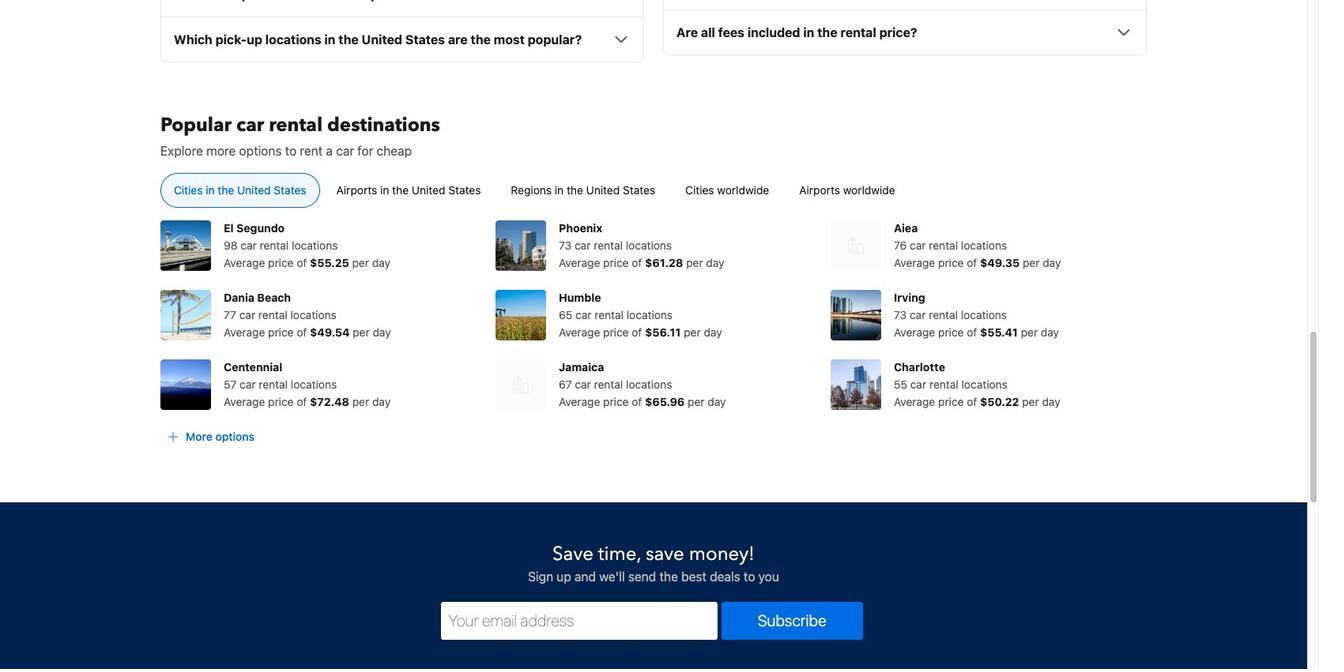 Task type: describe. For each thing, give the bounding box(es) containing it.
jamaica 67 car rental locations average price of $65.96 per day
[[559, 361, 726, 409]]

which pick-up locations in the united states are the most popular? button
[[174, 30, 631, 49]]

$56.11
[[645, 326, 681, 339]]

phoenix
[[559, 222, 603, 235]]

73 for phoenix
[[559, 239, 572, 252]]

in for regions in the united states
[[555, 184, 564, 197]]

cheap car rental in jamaica image
[[496, 360, 546, 411]]

per for irving 73 car rental locations average price of $55.41 per day
[[1021, 326, 1038, 339]]

save time, save money! sign up and we'll send the best deals to you
[[528, 542, 780, 585]]

average for charlotte 55 car rental locations average price of $50.22 per day
[[894, 396, 936, 409]]

jamaica
[[559, 361, 604, 374]]

cheap car rental in el segundo image
[[161, 221, 211, 271]]

more
[[186, 430, 213, 444]]

price inside el segundo 98 car rental locations average price of $55.25 per day
[[268, 256, 294, 270]]

of for phoenix 73 car rental locations average price of $61.28 per day
[[632, 256, 642, 270]]

which
[[174, 33, 213, 47]]

price?
[[880, 26, 918, 40]]

65
[[559, 309, 573, 322]]

send
[[629, 570, 657, 585]]

rental inside centennial 57 car rental locations average price of $72.48 per day
[[259, 378, 288, 392]]

55
[[894, 378, 908, 392]]

fees
[[719, 26, 745, 40]]

dania
[[224, 291, 255, 305]]

cities in the united states button
[[161, 173, 320, 208]]

united for cities in the united states
[[237, 184, 271, 197]]

day inside dania beach 77 car rental locations average price of $49.54 per day
[[373, 326, 391, 339]]

are all fees included in the rental price? button
[[677, 23, 1134, 42]]

airports worldwide
[[800, 184, 896, 197]]

day for phoenix 73 car rental locations average price of $61.28 per day
[[706, 256, 725, 270]]

humble
[[559, 291, 601, 305]]

car inside dania beach 77 car rental locations average price of $49.54 per day
[[239, 309, 256, 322]]

sign
[[528, 570, 554, 585]]

regions in the united states button
[[498, 173, 669, 208]]

up inside save time, save money! sign up and we'll send the best deals to you
[[557, 570, 571, 585]]

locations inside which pick-up locations in the united states are the most popular? dropdown button
[[265, 33, 322, 47]]

you
[[759, 570, 780, 585]]

rental inside el segundo 98 car rental locations average price of $55.25 per day
[[260, 239, 289, 252]]

in for airports in the united states
[[380, 184, 389, 197]]

locations inside el segundo 98 car rental locations average price of $55.25 per day
[[292, 239, 338, 252]]

of inside el segundo 98 car rental locations average price of $55.25 per day
[[297, 256, 307, 270]]

locations for phoenix
[[626, 239, 672, 252]]

day inside el segundo 98 car rental locations average price of $55.25 per day
[[372, 256, 391, 270]]

options inside button
[[215, 430, 255, 444]]

$55.41
[[981, 326, 1018, 339]]

options inside popular car rental destinations explore more options to rent a car for cheap
[[239, 144, 282, 158]]

price inside dania beach 77 car rental locations average price of $49.54 per day
[[268, 326, 294, 339]]

states for cities in the united states
[[274, 184, 306, 197]]

rental inside jamaica 67 car rental locations average price of $65.96 per day
[[594, 378, 623, 392]]

aiea
[[894, 222, 918, 235]]

states for regions in the united states
[[623, 184, 656, 197]]

67
[[559, 378, 572, 392]]

subscribe
[[758, 612, 827, 630]]

states inside which pick-up locations in the united states are the most popular? dropdown button
[[405, 33, 445, 47]]

average for humble 65 car rental locations average price of $56.11 per day
[[559, 326, 600, 339]]

cheap car rental in charlotte image
[[831, 360, 882, 411]]

cheap car rental in aiea image
[[831, 221, 882, 271]]

price for irving 73 car rental locations average price of $55.41 per day
[[939, 326, 964, 339]]

of for irving 73 car rental locations average price of $55.41 per day
[[967, 326, 978, 339]]

average for aiea 76 car rental locations average price of $49.35 per day
[[894, 256, 936, 270]]

$65.96
[[645, 396, 685, 409]]

cheap car rental in irving image
[[831, 290, 882, 341]]

76
[[894, 239, 907, 252]]

locations for jamaica
[[626, 378, 672, 392]]

car inside irving 73 car rental locations average price of $55.41 per day
[[910, 309, 926, 322]]

rent
[[300, 144, 323, 158]]

Your email address email field
[[441, 603, 718, 641]]

humble 65 car rental locations average price of $56.11 per day
[[559, 291, 722, 339]]

in for cities in the united states
[[206, 184, 215, 197]]

rental inside the phoenix 73 car rental locations average price of $61.28 per day
[[594, 239, 623, 252]]

cheap
[[377, 144, 412, 158]]

day for charlotte 55 car rental locations average price of $50.22 per day
[[1043, 396, 1061, 409]]

which pick-up locations in the united states are the most popular?
[[174, 33, 582, 47]]

cheap car rental in phoenix image
[[496, 221, 546, 271]]

are
[[448, 33, 468, 47]]

for
[[358, 144, 373, 158]]

centennial 57 car rental locations average price of $72.48 per day
[[224, 361, 391, 409]]

segundo
[[236, 222, 285, 235]]

save
[[646, 542, 685, 568]]

average for irving 73 car rental locations average price of $55.41 per day
[[894, 326, 936, 339]]

locations for irving
[[961, 309, 1007, 322]]

average for centennial 57 car rental locations average price of $72.48 per day
[[224, 396, 265, 409]]

airports in the united states
[[337, 184, 481, 197]]

more options
[[186, 430, 255, 444]]

more
[[207, 144, 236, 158]]

el
[[224, 222, 234, 235]]

car inside centennial 57 car rental locations average price of $72.48 per day
[[240, 378, 256, 392]]

worldwide for airports worldwide
[[844, 184, 896, 197]]

day for humble 65 car rental locations average price of $56.11 per day
[[704, 326, 722, 339]]

rental inside irving 73 car rental locations average price of $55.41 per day
[[929, 309, 958, 322]]

77
[[224, 309, 236, 322]]

aiea 76 car rental locations average price of $49.35 per day
[[894, 222, 1061, 270]]

car right a
[[336, 144, 354, 158]]

day for aiea 76 car rental locations average price of $49.35 per day
[[1043, 256, 1061, 270]]

price for jamaica 67 car rental locations average price of $65.96 per day
[[603, 396, 629, 409]]

car right popular at the top
[[236, 113, 264, 139]]

cities for cities worldwide
[[686, 184, 715, 197]]

price for humble 65 car rental locations average price of $56.11 per day
[[603, 326, 629, 339]]

locations for aiea
[[961, 239, 1008, 252]]

time,
[[598, 542, 641, 568]]

cheap car rental in centennial image
[[161, 360, 211, 411]]

airports for airports in the united states
[[337, 184, 377, 197]]

price for centennial 57 car rental locations average price of $72.48 per day
[[268, 396, 294, 409]]

average inside el segundo 98 car rental locations average price of $55.25 per day
[[224, 256, 265, 270]]

airports in the united states button
[[323, 173, 495, 208]]

worldwide for cities worldwide
[[718, 184, 770, 197]]

$61.28
[[645, 256, 684, 270]]

regions in the united states
[[511, 184, 656, 197]]



Task type: vqa. For each thing, say whether or not it's contained in the screenshot.
1st svg image from the right
no



Task type: locate. For each thing, give the bounding box(es) containing it.
in
[[804, 26, 815, 40], [325, 33, 336, 47], [206, 184, 215, 197], [380, 184, 389, 197], [555, 184, 564, 197]]

73 inside the phoenix 73 car rental locations average price of $61.28 per day
[[559, 239, 572, 252]]

united inside dropdown button
[[362, 33, 402, 47]]

price left $49.35 on the right top of the page
[[939, 256, 964, 270]]

per right $49.54
[[353, 326, 370, 339]]

of left the $55.25
[[297, 256, 307, 270]]

average up humble
[[559, 256, 600, 270]]

all
[[701, 26, 716, 40]]

of left $61.28
[[632, 256, 642, 270]]

average down 76
[[894, 256, 936, 270]]

price down charlotte
[[939, 396, 964, 409]]

of inside "charlotte 55 car rental locations average price of $50.22 per day"
[[967, 396, 978, 409]]

up right which
[[247, 33, 262, 47]]

per for centennial 57 car rental locations average price of $72.48 per day
[[352, 396, 369, 409]]

car inside the phoenix 73 car rental locations average price of $61.28 per day
[[575, 239, 591, 252]]

price inside the phoenix 73 car rental locations average price of $61.28 per day
[[603, 256, 629, 270]]

car down irving
[[910, 309, 926, 322]]

rental down segundo
[[260, 239, 289, 252]]

day inside humble 65 car rental locations average price of $56.11 per day
[[704, 326, 722, 339]]

locations inside "charlotte 55 car rental locations average price of $50.22 per day"
[[962, 378, 1008, 392]]

$49.54
[[310, 326, 350, 339]]

73 inside irving 73 car rental locations average price of $55.41 per day
[[894, 309, 907, 322]]

the
[[818, 26, 838, 40], [339, 33, 359, 47], [471, 33, 491, 47], [218, 184, 234, 197], [392, 184, 409, 197], [567, 184, 583, 197], [660, 570, 678, 585]]

cities in the united states
[[174, 184, 306, 197]]

of left $65.96
[[632, 396, 642, 409]]

of inside humble 65 car rental locations average price of $56.11 per day
[[632, 326, 642, 339]]

rental left price?
[[841, 26, 877, 40]]

car inside humble 65 car rental locations average price of $56.11 per day
[[576, 309, 592, 322]]

average down 55
[[894, 396, 936, 409]]

per
[[352, 256, 369, 270], [687, 256, 703, 270], [1023, 256, 1040, 270], [353, 326, 370, 339], [684, 326, 701, 339], [1021, 326, 1038, 339], [352, 396, 369, 409], [688, 396, 705, 409], [1023, 396, 1040, 409]]

explore
[[161, 144, 203, 158]]

car right 76
[[910, 239, 926, 252]]

73
[[559, 239, 572, 252], [894, 309, 907, 322]]

2 cities from the left
[[686, 184, 715, 197]]

1 cities from the left
[[174, 184, 203, 197]]

cities
[[174, 184, 203, 197], [686, 184, 715, 197]]

day right $50.22
[[1043, 396, 1061, 409]]

are all fees included in the rental price?
[[677, 26, 918, 40]]

average down the 57
[[224, 396, 265, 409]]

price inside jamaica 67 car rental locations average price of $65.96 per day
[[603, 396, 629, 409]]

the inside save time, save money! sign up and we'll send the best deals to you
[[660, 570, 678, 585]]

0 vertical spatial options
[[239, 144, 282, 158]]

united up segundo
[[237, 184, 271, 197]]

of left $49.54
[[297, 326, 307, 339]]

0 horizontal spatial worldwide
[[718, 184, 770, 197]]

per for charlotte 55 car rental locations average price of $50.22 per day
[[1023, 396, 1040, 409]]

of for charlotte 55 car rental locations average price of $50.22 per day
[[967, 396, 978, 409]]

states inside regions in the united states button
[[623, 184, 656, 197]]

day inside irving 73 car rental locations average price of $55.41 per day
[[1041, 326, 1060, 339]]

rental inside aiea 76 car rental locations average price of $49.35 per day
[[929, 239, 958, 252]]

car down charlotte
[[911, 378, 927, 392]]

locations inside centennial 57 car rental locations average price of $72.48 per day
[[291, 378, 337, 392]]

tab list containing cities in the united states
[[148, 173, 1160, 209]]

pick-
[[216, 33, 247, 47]]

1 airports from the left
[[337, 184, 377, 197]]

per right $61.28
[[687, 256, 703, 270]]

united down cheap
[[412, 184, 446, 197]]

popular car rental destinations explore more options to rent a car for cheap
[[161, 113, 440, 158]]

dania beach 77 car rental locations average price of $49.54 per day
[[224, 291, 391, 339]]

of left $72.48
[[297, 396, 307, 409]]

average inside the phoenix 73 car rental locations average price of $61.28 per day
[[559, 256, 600, 270]]

locations inside the phoenix 73 car rental locations average price of $61.28 per day
[[626, 239, 672, 252]]

average inside humble 65 car rental locations average price of $56.11 per day
[[559, 326, 600, 339]]

of inside dania beach 77 car rental locations average price of $49.54 per day
[[297, 326, 307, 339]]

day inside the phoenix 73 car rental locations average price of $61.28 per day
[[706, 256, 725, 270]]

day right $49.54
[[373, 326, 391, 339]]

states left regions
[[449, 184, 481, 197]]

locations inside irving 73 car rental locations average price of $55.41 per day
[[961, 309, 1007, 322]]

car inside "charlotte 55 car rental locations average price of $50.22 per day"
[[911, 378, 927, 392]]

average inside centennial 57 car rental locations average price of $72.48 per day
[[224, 396, 265, 409]]

centennial
[[224, 361, 282, 374]]

average inside aiea 76 car rental locations average price of $49.35 per day
[[894, 256, 936, 270]]

rental down centennial
[[259, 378, 288, 392]]

day for jamaica 67 car rental locations average price of $65.96 per day
[[708, 396, 726, 409]]

car
[[236, 113, 264, 139], [336, 144, 354, 158], [241, 239, 257, 252], [575, 239, 591, 252], [910, 239, 926, 252], [239, 309, 256, 322], [576, 309, 592, 322], [910, 309, 926, 322], [240, 378, 256, 392], [575, 378, 591, 392], [911, 378, 927, 392]]

per inside humble 65 car rental locations average price of $56.11 per day
[[684, 326, 701, 339]]

average
[[224, 256, 265, 270], [559, 256, 600, 270], [894, 256, 936, 270], [224, 326, 265, 339], [559, 326, 600, 339], [894, 326, 936, 339], [224, 396, 265, 409], [559, 396, 600, 409], [894, 396, 936, 409]]

average down '67'
[[559, 396, 600, 409]]

0 vertical spatial up
[[247, 33, 262, 47]]

locations up $55.41
[[961, 309, 1007, 322]]

car right '77'
[[239, 309, 256, 322]]

average down '77'
[[224, 326, 265, 339]]

up inside dropdown button
[[247, 33, 262, 47]]

locations up $50.22
[[962, 378, 1008, 392]]

up
[[247, 33, 262, 47], [557, 570, 571, 585]]

of inside the phoenix 73 car rental locations average price of $61.28 per day
[[632, 256, 642, 270]]

average down 65
[[559, 326, 600, 339]]

rental down humble
[[595, 309, 624, 322]]

price for charlotte 55 car rental locations average price of $50.22 per day
[[939, 396, 964, 409]]

per inside aiea 76 car rental locations average price of $49.35 per day
[[1023, 256, 1040, 270]]

car down 'phoenix'
[[575, 239, 591, 252]]

united
[[362, 33, 402, 47], [237, 184, 271, 197], [412, 184, 446, 197], [586, 184, 620, 197]]

locations for centennial
[[291, 378, 337, 392]]

0 vertical spatial to
[[285, 144, 297, 158]]

airports worldwide button
[[786, 173, 909, 208]]

of for aiea 76 car rental locations average price of $49.35 per day
[[967, 256, 978, 270]]

0 horizontal spatial cities
[[174, 184, 203, 197]]

day inside centennial 57 car rental locations average price of $72.48 per day
[[372, 396, 391, 409]]

per right $55.41
[[1021, 326, 1038, 339]]

0 horizontal spatial to
[[285, 144, 297, 158]]

rental inside dania beach 77 car rental locations average price of $49.54 per day
[[259, 309, 288, 322]]

of left $55.41
[[967, 326, 978, 339]]

cities for cities in the united states
[[174, 184, 203, 197]]

locations inside dania beach 77 car rental locations average price of $49.54 per day
[[291, 309, 337, 322]]

price inside irving 73 car rental locations average price of $55.41 per day
[[939, 326, 964, 339]]

rental down 'phoenix'
[[594, 239, 623, 252]]

day inside aiea 76 car rental locations average price of $49.35 per day
[[1043, 256, 1061, 270]]

price left $61.28
[[603, 256, 629, 270]]

1 vertical spatial up
[[557, 570, 571, 585]]

rental down beach
[[259, 309, 288, 322]]

states inside cities in the united states button
[[274, 184, 306, 197]]

cities worldwide button
[[672, 173, 783, 208]]

rental up charlotte
[[929, 309, 958, 322]]

charlotte
[[894, 361, 946, 374]]

of inside jamaica 67 car rental locations average price of $65.96 per day
[[632, 396, 642, 409]]

cheap car rental in humble image
[[496, 290, 546, 341]]

day right the $55.25
[[372, 256, 391, 270]]

car inside aiea 76 car rental locations average price of $49.35 per day
[[910, 239, 926, 252]]

of left $49.35 on the right top of the page
[[967, 256, 978, 270]]

1 horizontal spatial 73
[[894, 309, 907, 322]]

car inside el segundo 98 car rental locations average price of $55.25 per day
[[241, 239, 257, 252]]

best
[[682, 570, 707, 585]]

rental inside humble 65 car rental locations average price of $56.11 per day
[[595, 309, 624, 322]]

rental
[[841, 26, 877, 40], [269, 113, 323, 139], [260, 239, 289, 252], [594, 239, 623, 252], [929, 239, 958, 252], [259, 309, 288, 322], [595, 309, 624, 322], [929, 309, 958, 322], [259, 378, 288, 392], [594, 378, 623, 392], [930, 378, 959, 392]]

airports up cheap car rental in aiea image
[[800, 184, 841, 197]]

destinations
[[327, 113, 440, 139]]

locations up $65.96
[[626, 378, 672, 392]]

locations inside jamaica 67 car rental locations average price of $65.96 per day
[[626, 378, 672, 392]]

2 airports from the left
[[800, 184, 841, 197]]

we'll
[[600, 570, 625, 585]]

day right $61.28
[[706, 256, 725, 270]]

0 vertical spatial 73
[[559, 239, 572, 252]]

day for irving 73 car rental locations average price of $55.41 per day
[[1041, 326, 1060, 339]]

1 vertical spatial 73
[[894, 309, 907, 322]]

more options button
[[161, 423, 261, 452]]

0 horizontal spatial airports
[[337, 184, 377, 197]]

2 worldwide from the left
[[844, 184, 896, 197]]

per right $56.11
[[684, 326, 701, 339]]

airports
[[337, 184, 377, 197], [800, 184, 841, 197]]

price inside humble 65 car rental locations average price of $56.11 per day
[[603, 326, 629, 339]]

day right $49.35 on the right top of the page
[[1043, 256, 1061, 270]]

per right $50.22
[[1023, 396, 1040, 409]]

per for aiea 76 car rental locations average price of $49.35 per day
[[1023, 256, 1040, 270]]

in inside dropdown button
[[325, 33, 336, 47]]

rental up rent
[[269, 113, 323, 139]]

irving 73 car rental locations average price of $55.41 per day
[[894, 291, 1060, 339]]

of
[[297, 256, 307, 270], [632, 256, 642, 270], [967, 256, 978, 270], [297, 326, 307, 339], [632, 326, 642, 339], [967, 326, 978, 339], [297, 396, 307, 409], [632, 396, 642, 409], [967, 396, 978, 409]]

1 horizontal spatial to
[[744, 570, 756, 585]]

1 horizontal spatial airports
[[800, 184, 841, 197]]

of inside irving 73 car rental locations average price of $55.41 per day
[[967, 326, 978, 339]]

locations
[[265, 33, 322, 47], [292, 239, 338, 252], [626, 239, 672, 252], [961, 239, 1008, 252], [291, 309, 337, 322], [627, 309, 673, 322], [961, 309, 1007, 322], [291, 378, 337, 392], [626, 378, 672, 392], [962, 378, 1008, 392]]

per inside the phoenix 73 car rental locations average price of $61.28 per day
[[687, 256, 703, 270]]

day inside jamaica 67 car rental locations average price of $65.96 per day
[[708, 396, 726, 409]]

per inside el segundo 98 car rental locations average price of $55.25 per day
[[352, 256, 369, 270]]

money!
[[689, 542, 755, 568]]

tab list
[[148, 173, 1160, 209]]

airports for airports worldwide
[[800, 184, 841, 197]]

of inside centennial 57 car rental locations average price of $72.48 per day
[[297, 396, 307, 409]]

beach
[[257, 291, 291, 305]]

1 vertical spatial options
[[215, 430, 255, 444]]

locations for charlotte
[[962, 378, 1008, 392]]

day right $65.96
[[708, 396, 726, 409]]

price for aiea 76 car rental locations average price of $49.35 per day
[[939, 256, 964, 270]]

day right $56.11
[[704, 326, 722, 339]]

per for jamaica 67 car rental locations average price of $65.96 per day
[[688, 396, 705, 409]]

average inside dania beach 77 car rental locations average price of $49.54 per day
[[224, 326, 265, 339]]

subscribe button
[[722, 603, 863, 641]]

locations inside humble 65 car rental locations average price of $56.11 per day
[[627, 309, 673, 322]]

car down humble
[[576, 309, 592, 322]]

locations up the $55.25
[[292, 239, 338, 252]]

car right 98
[[241, 239, 257, 252]]

of for humble 65 car rental locations average price of $56.11 per day
[[632, 326, 642, 339]]

73 down 'phoenix'
[[559, 239, 572, 252]]

73 down irving
[[894, 309, 907, 322]]

rental down jamaica
[[594, 378, 623, 392]]

the inside button
[[567, 184, 583, 197]]

locations for humble
[[627, 309, 673, 322]]

rental down charlotte
[[930, 378, 959, 392]]

locations inside aiea 76 car rental locations average price of $49.35 per day
[[961, 239, 1008, 252]]

57
[[224, 378, 237, 392]]

worldwide
[[718, 184, 770, 197], [844, 184, 896, 197]]

per right $72.48
[[352, 396, 369, 409]]

states for airports in the united states
[[449, 184, 481, 197]]

$50.22
[[981, 396, 1020, 409]]

1 horizontal spatial worldwide
[[844, 184, 896, 197]]

day right $55.41
[[1041, 326, 1060, 339]]

to inside save time, save money! sign up and we'll send the best deals to you
[[744, 570, 756, 585]]

airports down for
[[337, 184, 377, 197]]

car down jamaica
[[575, 378, 591, 392]]

per for phoenix 73 car rental locations average price of $61.28 per day
[[687, 256, 703, 270]]

73 for irving
[[894, 309, 907, 322]]

$72.48
[[310, 396, 349, 409]]

average for phoenix 73 car rental locations average price of $61.28 per day
[[559, 256, 600, 270]]

to left rent
[[285, 144, 297, 158]]

states
[[405, 33, 445, 47], [274, 184, 306, 197], [449, 184, 481, 197], [623, 184, 656, 197]]

locations up $49.54
[[291, 309, 337, 322]]

average inside "charlotte 55 car rental locations average price of $50.22 per day"
[[894, 396, 936, 409]]

day inside "charlotte 55 car rental locations average price of $50.22 per day"
[[1043, 396, 1061, 409]]

the inside dropdown button
[[818, 26, 838, 40]]

united for regions in the united states
[[586, 184, 620, 197]]

1 worldwide from the left
[[718, 184, 770, 197]]

to left you
[[744, 570, 756, 585]]

price down centennial
[[268, 396, 294, 409]]

states inside airports in the united states button
[[449, 184, 481, 197]]

popular?
[[528, 33, 582, 47]]

a
[[326, 144, 333, 158]]

per for humble 65 car rental locations average price of $56.11 per day
[[684, 326, 701, 339]]

locations up $61.28
[[626, 239, 672, 252]]

deals
[[710, 570, 741, 585]]

price
[[268, 256, 294, 270], [603, 256, 629, 270], [939, 256, 964, 270], [268, 326, 294, 339], [603, 326, 629, 339], [939, 326, 964, 339], [268, 396, 294, 409], [603, 396, 629, 409], [939, 396, 964, 409]]

price up charlotte
[[939, 326, 964, 339]]

in inside dropdown button
[[804, 26, 815, 40]]

options
[[239, 144, 282, 158], [215, 430, 255, 444]]

regions
[[511, 184, 552, 197]]

average for jamaica 67 car rental locations average price of $65.96 per day
[[559, 396, 600, 409]]

included
[[748, 26, 801, 40]]

of left $56.11
[[632, 326, 642, 339]]

price for phoenix 73 car rental locations average price of $61.28 per day
[[603, 256, 629, 270]]

united left the are
[[362, 33, 402, 47]]

price inside "charlotte 55 car rental locations average price of $50.22 per day"
[[939, 396, 964, 409]]

$49.35
[[981, 256, 1020, 270]]

per inside jamaica 67 car rental locations average price of $65.96 per day
[[688, 396, 705, 409]]

el segundo 98 car rental locations average price of $55.25 per day
[[224, 222, 391, 270]]

cheap car rental in dania beach image
[[161, 290, 211, 341]]

1 vertical spatial to
[[744, 570, 756, 585]]

are
[[677, 26, 698, 40]]

of inside aiea 76 car rental locations average price of $49.35 per day
[[967, 256, 978, 270]]

day right $72.48
[[372, 396, 391, 409]]

cities worldwide
[[686, 184, 770, 197]]

average inside irving 73 car rental locations average price of $55.41 per day
[[894, 326, 936, 339]]

locations up $56.11
[[627, 309, 673, 322]]

price inside centennial 57 car rental locations average price of $72.48 per day
[[268, 396, 294, 409]]

1 horizontal spatial up
[[557, 570, 571, 585]]

per right $65.96
[[688, 396, 705, 409]]

united up 'phoenix'
[[586, 184, 620, 197]]

per inside "charlotte 55 car rental locations average price of $50.22 per day"
[[1023, 396, 1040, 409]]

united inside button
[[586, 184, 620, 197]]

united for airports in the united states
[[412, 184, 446, 197]]

states down rent
[[274, 184, 306, 197]]

phoenix 73 car rental locations average price of $61.28 per day
[[559, 222, 725, 270]]

states up the phoenix 73 car rental locations average price of $61.28 per day
[[623, 184, 656, 197]]

price inside aiea 76 car rental locations average price of $49.35 per day
[[939, 256, 964, 270]]

price left $56.11
[[603, 326, 629, 339]]

of for jamaica 67 car rental locations average price of $65.96 per day
[[632, 396, 642, 409]]

options right the more
[[239, 144, 282, 158]]

up left and
[[557, 570, 571, 585]]

0 horizontal spatial up
[[247, 33, 262, 47]]

day for centennial 57 car rental locations average price of $72.48 per day
[[372, 396, 391, 409]]

states left the are
[[405, 33, 445, 47]]

options right 'more'
[[215, 430, 255, 444]]

price down beach
[[268, 326, 294, 339]]

98
[[224, 239, 238, 252]]

per inside centennial 57 car rental locations average price of $72.48 per day
[[352, 396, 369, 409]]

average down 98
[[224, 256, 265, 270]]

rental inside dropdown button
[[841, 26, 877, 40]]

price up beach
[[268, 256, 294, 270]]

1 horizontal spatial cities
[[686, 184, 715, 197]]

in inside button
[[555, 184, 564, 197]]

most
[[494, 33, 525, 47]]

rental inside "charlotte 55 car rental locations average price of $50.22 per day"
[[930, 378, 959, 392]]

rental inside popular car rental destinations explore more options to rent a car for cheap
[[269, 113, 323, 139]]

of left $50.22
[[967, 396, 978, 409]]

per right the $55.25
[[352, 256, 369, 270]]

0 horizontal spatial 73
[[559, 239, 572, 252]]

average inside jamaica 67 car rental locations average price of $65.96 per day
[[559, 396, 600, 409]]

price left $65.96
[[603, 396, 629, 409]]

locations up $72.48
[[291, 378, 337, 392]]

rental right 76
[[929, 239, 958, 252]]

car right the 57
[[240, 378, 256, 392]]

car inside jamaica 67 car rental locations average price of $65.96 per day
[[575, 378, 591, 392]]

day
[[372, 256, 391, 270], [706, 256, 725, 270], [1043, 256, 1061, 270], [373, 326, 391, 339], [704, 326, 722, 339], [1041, 326, 1060, 339], [372, 396, 391, 409], [708, 396, 726, 409], [1043, 396, 1061, 409]]

of for centennial 57 car rental locations average price of $72.48 per day
[[297, 396, 307, 409]]

charlotte 55 car rental locations average price of $50.22 per day
[[894, 361, 1061, 409]]

per right $49.35 on the right top of the page
[[1023, 256, 1040, 270]]

per inside irving 73 car rental locations average price of $55.41 per day
[[1021, 326, 1038, 339]]

$55.25
[[310, 256, 349, 270]]

locations up $49.35 on the right top of the page
[[961, 239, 1008, 252]]

popular
[[161, 113, 232, 139]]

save
[[553, 542, 594, 568]]

irving
[[894, 291, 926, 305]]

and
[[575, 570, 596, 585]]

to inside popular car rental destinations explore more options to rent a car for cheap
[[285, 144, 297, 158]]

per inside dania beach 77 car rental locations average price of $49.54 per day
[[353, 326, 370, 339]]

locations right the pick-
[[265, 33, 322, 47]]

average down irving
[[894, 326, 936, 339]]



